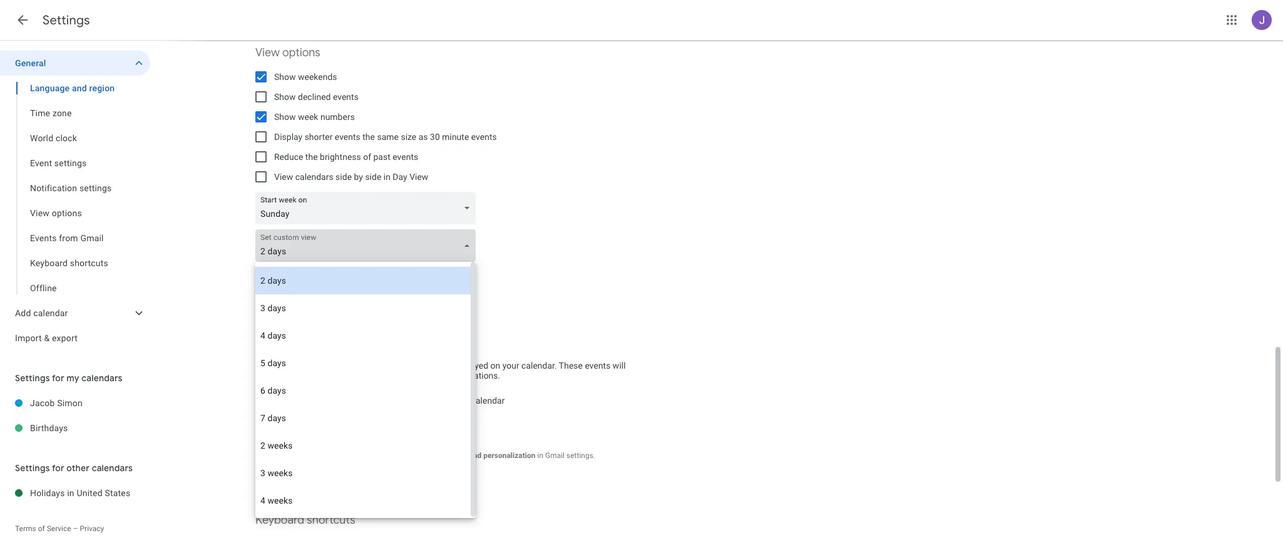 Task type: describe. For each thing, give the bounding box(es) containing it.
numbers
[[320, 112, 355, 122]]

clock
[[56, 133, 77, 143]]

terms
[[15, 525, 36, 534]]

in inside "link"
[[67, 489, 74, 499]]

0 horizontal spatial view options
[[30, 208, 82, 218]]

jacob simon
[[30, 399, 83, 409]]

holidays in united states
[[30, 489, 130, 499]]

0 vertical spatial of
[[363, 152, 371, 162]]

gmail down notification settings
[[80, 233, 104, 243]]

keyboard shortcuts inside group
[[30, 259, 108, 269]]

calendar.
[[521, 361, 557, 371]]

show events automatically created by gmail in my calendar
[[274, 396, 505, 406]]

settings for settings for other calendars
[[15, 463, 50, 474]]

2 vertical spatial of
[[38, 525, 45, 534]]

7 days option
[[255, 405, 471, 433]]

general
[[15, 58, 46, 68]]

automatically inside events from gmail gmail can automatically create events that can be displayed on your calendar. these events will help you keep track of things like flights and other reservations.
[[297, 361, 349, 371]]

jacob
[[30, 399, 55, 409]]

create
[[351, 361, 376, 371]]

notification settings
[[30, 183, 112, 193]]

language and region
[[30, 83, 115, 93]]

zone
[[53, 108, 72, 118]]

region
[[89, 83, 115, 93]]

will
[[613, 361, 626, 371]]

6 days option
[[255, 377, 471, 405]]

holidays in united states tree item
[[0, 481, 150, 506]]

export
[[52, 334, 78, 344]]

your
[[502, 361, 519, 371]]

1 can from the left
[[280, 361, 294, 371]]

1 vertical spatial other
[[67, 463, 90, 474]]

0 vertical spatial calendars
[[295, 172, 333, 182]]

settings for settings for my calendars
[[15, 373, 50, 384]]

general tree item
[[0, 51, 150, 76]]

reservations.
[[450, 371, 500, 381]]

go back image
[[15, 13, 30, 28]]

created
[[380, 396, 410, 406]]

birthdays tree item
[[0, 416, 150, 441]]

past
[[373, 152, 390, 162]]

for for my
[[52, 373, 64, 384]]

1 side from the left
[[336, 172, 352, 182]]

world
[[30, 133, 53, 143]]

4 weeks option
[[255, 488, 471, 515]]

offline
[[30, 284, 57, 294]]

events for events from gmail
[[30, 233, 57, 243]]

brightness
[[320, 152, 361, 162]]

1 vertical spatial options
[[52, 208, 82, 218]]

show for show week numbers
[[274, 112, 296, 122]]

same
[[377, 132, 399, 142]]

tree containing general
[[0, 51, 150, 351]]

&
[[44, 334, 50, 344]]

terms of service – privacy
[[15, 525, 104, 534]]

3 days option
[[255, 295, 471, 322]]

service
[[47, 525, 71, 534]]

from for events from gmail
[[59, 233, 78, 243]]

you
[[274, 371, 288, 381]]

event settings
[[30, 158, 87, 168]]

gmail down be in the left bottom of the page
[[423, 396, 446, 406]]

2 can from the left
[[423, 361, 437, 371]]

track
[[311, 371, 330, 381]]

show for show weekends
[[274, 72, 296, 82]]

personalization
[[483, 452, 535, 461]]

learn
[[255, 461, 275, 471]]

holidays
[[30, 489, 65, 499]]

0 vertical spatial by
[[354, 172, 363, 182]]

size
[[401, 132, 416, 142]]

smart features and personalization in gmail settings. learn more
[[255, 452, 595, 471]]

view calendars side by side in day view
[[274, 172, 428, 182]]

notification
[[30, 183, 77, 193]]

simon
[[57, 399, 83, 409]]

events down the track
[[298, 396, 324, 406]]

group containing language and region
[[0, 76, 150, 301]]

view down reduce
[[274, 172, 293, 182]]

birthdays link
[[30, 416, 150, 441]]

show for show events automatically created by gmail in my calendar
[[274, 396, 296, 406]]

show weekends
[[274, 72, 337, 82]]

declined
[[298, 92, 331, 102]]

30
[[430, 132, 440, 142]]

holidays in united states link
[[30, 481, 150, 506]]

calendars for settings for my calendars
[[82, 373, 122, 384]]

these
[[559, 361, 583, 371]]

jacob simon tree item
[[0, 391, 150, 416]]

view right day
[[409, 172, 428, 182]]

day
[[393, 172, 407, 182]]

import & export
[[15, 334, 78, 344]]

settings.
[[566, 452, 595, 461]]

1 horizontal spatial the
[[363, 132, 375, 142]]

0 vertical spatial my
[[67, 373, 79, 384]]

united
[[77, 489, 103, 499]]

learn more link
[[255, 461, 295, 471]]

events up numbers
[[333, 92, 359, 102]]

be
[[439, 361, 449, 371]]

add
[[15, 309, 31, 319]]

in inside smart features and personalization in gmail settings. learn more
[[537, 452, 543, 461]]

2 days option
[[255, 267, 471, 295]]

keep
[[290, 371, 309, 381]]

show for show declined events
[[274, 92, 296, 102]]

show week numbers
[[274, 112, 355, 122]]



Task type: vqa. For each thing, say whether or not it's contained in the screenshot.
June 8 element
no



Task type: locate. For each thing, give the bounding box(es) containing it.
0 vertical spatial from
[[59, 233, 78, 243]]

like
[[369, 371, 382, 381]]

1 horizontal spatial keyboard
[[255, 514, 304, 528]]

from up the keep
[[291, 342, 316, 357]]

1 horizontal spatial other
[[427, 371, 448, 381]]

import
[[15, 334, 42, 344]]

2 for from the top
[[52, 463, 64, 474]]

can right help at the bottom left of page
[[280, 361, 294, 371]]

events inside events from gmail gmail can automatically create events that can be displayed on your calendar. these events will help you keep track of things like flights and other reservations.
[[255, 342, 289, 357]]

keyboard down learn more link
[[255, 514, 304, 528]]

other right that
[[427, 371, 448, 381]]

shortcuts down 3 weeks option
[[307, 514, 355, 528]]

1 vertical spatial my
[[457, 396, 469, 406]]

display
[[274, 132, 302, 142]]

4 days option
[[255, 322, 471, 350]]

other inside events from gmail gmail can automatically create events that can be displayed on your calendar. these events will help you keep track of things like flights and other reservations.
[[427, 371, 448, 381]]

from for events from gmail gmail can automatically create events that can be displayed on your calendar. these events will help you keep track of things like flights and other reservations.
[[291, 342, 316, 357]]

of right terms
[[38, 525, 45, 534]]

of right the track
[[332, 371, 341, 381]]

tree
[[0, 51, 150, 351]]

the down shorter
[[305, 152, 318, 162]]

view
[[255, 46, 280, 60], [274, 172, 293, 182], [409, 172, 428, 182], [30, 208, 49, 218]]

events from gmail
[[30, 233, 104, 243]]

1 horizontal spatial view options
[[255, 46, 320, 60]]

1 vertical spatial automatically
[[326, 396, 378, 406]]

0 vertical spatial the
[[363, 132, 375, 142]]

None field
[[255, 192, 481, 225], [255, 230, 481, 262], [255, 192, 481, 225], [255, 230, 481, 262]]

of left past
[[363, 152, 371, 162]]

weekends
[[298, 72, 337, 82]]

1 horizontal spatial keyboard shortcuts
[[255, 514, 355, 528]]

settings for other calendars
[[15, 463, 133, 474]]

gmail inside smart features and personalization in gmail settings. learn more
[[545, 452, 565, 461]]

reduce
[[274, 152, 303, 162]]

1 vertical spatial settings
[[15, 373, 50, 384]]

add calendar
[[15, 309, 68, 319]]

and inside events from gmail gmail can automatically create events that can be displayed on your calendar. these events will help you keep track of things like flights and other reservations.
[[411, 371, 425, 381]]

settings right notification
[[79, 183, 112, 193]]

and
[[72, 83, 87, 93], [411, 371, 425, 381], [469, 452, 481, 461]]

in left day
[[384, 172, 391, 182]]

0 horizontal spatial by
[[354, 172, 363, 182]]

automatically left 'create'
[[297, 361, 349, 371]]

calendars up jacob simon tree item
[[82, 373, 122, 384]]

world clock
[[30, 133, 77, 143]]

shortcuts
[[70, 259, 108, 269], [307, 514, 355, 528]]

1 horizontal spatial of
[[332, 371, 341, 381]]

1 for from the top
[[52, 373, 64, 384]]

view up "show weekends"
[[255, 46, 280, 60]]

gmail left the settings.
[[545, 452, 565, 461]]

3 show from the top
[[274, 112, 296, 122]]

0 horizontal spatial of
[[38, 525, 45, 534]]

events right minute
[[471, 132, 497, 142]]

show down you at the bottom left
[[274, 396, 296, 406]]

2 vertical spatial calendars
[[92, 463, 133, 474]]

events left will
[[585, 361, 611, 371]]

0 vertical spatial shortcuts
[[70, 259, 108, 269]]

0 horizontal spatial events
[[30, 233, 57, 243]]

calendar down 'reservations.'
[[471, 396, 505, 406]]

week
[[298, 112, 318, 122]]

time zone
[[30, 108, 72, 118]]

from
[[59, 233, 78, 243], [291, 342, 316, 357]]

can left be in the left bottom of the page
[[423, 361, 437, 371]]

for up holidays
[[52, 463, 64, 474]]

for up jacob simon
[[52, 373, 64, 384]]

calendars for settings for other calendars
[[92, 463, 133, 474]]

that
[[406, 361, 421, 371]]

1 horizontal spatial my
[[457, 396, 469, 406]]

settings up holidays
[[15, 463, 50, 474]]

5 days option
[[255, 350, 471, 377]]

on
[[490, 361, 500, 371]]

things
[[343, 371, 367, 381]]

1 vertical spatial and
[[411, 371, 425, 381]]

shortcuts down the events from gmail
[[70, 259, 108, 269]]

my up jacob simon tree item
[[67, 373, 79, 384]]

1 horizontal spatial events
[[255, 342, 289, 357]]

1 vertical spatial keyboard shortcuts
[[255, 514, 355, 528]]

and inside smart features and personalization in gmail settings. learn more
[[469, 452, 481, 461]]

keyboard shortcuts down more at the left
[[255, 514, 355, 528]]

calendar
[[33, 309, 68, 319], [471, 396, 505, 406]]

settings right go back "icon"
[[43, 13, 90, 28]]

events for events from gmail gmail can automatically create events that can be displayed on your calendar. these events will help you keep track of things like flights and other reservations.
[[255, 342, 289, 357]]

1 vertical spatial keyboard
[[255, 514, 304, 528]]

side
[[336, 172, 352, 182], [365, 172, 381, 182]]

0 horizontal spatial keyboard shortcuts
[[30, 259, 108, 269]]

birthdays
[[30, 424, 68, 434]]

terms of service link
[[15, 525, 71, 534]]

2 side from the left
[[365, 172, 381, 182]]

0 vertical spatial view options
[[255, 46, 320, 60]]

0 vertical spatial for
[[52, 373, 64, 384]]

in right personalization
[[537, 452, 543, 461]]

other
[[427, 371, 448, 381], [67, 463, 90, 474]]

1 vertical spatial calendars
[[82, 373, 122, 384]]

shorter
[[305, 132, 333, 142]]

show left weekends
[[274, 72, 296, 82]]

1 horizontal spatial by
[[412, 396, 421, 406]]

1 vertical spatial the
[[305, 152, 318, 162]]

states
[[105, 489, 130, 499]]

1 horizontal spatial shortcuts
[[307, 514, 355, 528]]

1 vertical spatial from
[[291, 342, 316, 357]]

0 vertical spatial settings
[[54, 158, 87, 168]]

1 horizontal spatial options
[[282, 46, 320, 60]]

1 horizontal spatial and
[[411, 371, 425, 381]]

show declined events
[[274, 92, 359, 102]]

show
[[274, 72, 296, 82], [274, 92, 296, 102], [274, 112, 296, 122], [274, 396, 296, 406]]

event
[[30, 158, 52, 168]]

in left united
[[67, 489, 74, 499]]

0 horizontal spatial my
[[67, 373, 79, 384]]

1 show from the top
[[274, 72, 296, 82]]

keyboard up offline
[[30, 259, 68, 269]]

view down notification
[[30, 208, 49, 218]]

1 vertical spatial events
[[255, 342, 289, 357]]

by right created
[[412, 396, 421, 406]]

from inside group
[[59, 233, 78, 243]]

automatically
[[297, 361, 349, 371], [326, 396, 378, 406]]

4 show from the top
[[274, 396, 296, 406]]

side down reduce the brightness of past events
[[336, 172, 352, 182]]

0 vertical spatial other
[[427, 371, 448, 381]]

2 show from the top
[[274, 92, 296, 102]]

2 vertical spatial and
[[469, 452, 481, 461]]

for
[[52, 373, 64, 384], [52, 463, 64, 474]]

of inside events from gmail gmail can automatically create events that can be displayed on your calendar. these events will help you keep track of things like flights and other reservations.
[[332, 371, 341, 381]]

gmail up the track
[[318, 342, 348, 357]]

1 horizontal spatial from
[[291, 342, 316, 357]]

events up reduce the brightness of past events
[[335, 132, 360, 142]]

in
[[384, 172, 391, 182], [448, 396, 455, 406], [537, 452, 543, 461], [67, 489, 74, 499]]

reduce the brightness of past events
[[274, 152, 418, 162]]

calendars
[[295, 172, 333, 182], [82, 373, 122, 384], [92, 463, 133, 474]]

0 vertical spatial options
[[282, 46, 320, 60]]

smart
[[417, 452, 437, 461]]

set custom view list box
[[255, 262, 471, 520]]

0 horizontal spatial options
[[52, 208, 82, 218]]

0 horizontal spatial can
[[280, 361, 294, 371]]

settings for my calendars tree
[[0, 391, 150, 441]]

2 horizontal spatial of
[[363, 152, 371, 162]]

features
[[439, 452, 467, 461]]

options up the events from gmail
[[52, 208, 82, 218]]

0 vertical spatial keyboard
[[30, 259, 68, 269]]

show down "show weekends"
[[274, 92, 296, 102]]

–
[[73, 525, 78, 534]]

settings
[[43, 13, 90, 28], [15, 373, 50, 384], [15, 463, 50, 474]]

from inside events from gmail gmail can automatically create events that can be displayed on your calendar. these events will help you keep track of things like flights and other reservations.
[[291, 342, 316, 357]]

1 vertical spatial view options
[[30, 208, 82, 218]]

gmail left the keep
[[255, 361, 278, 371]]

minute
[[442, 132, 469, 142]]

group
[[0, 76, 150, 301]]

and right flights
[[411, 371, 425, 381]]

keyboard shortcuts
[[30, 259, 108, 269], [255, 514, 355, 528]]

automatically down 'things'
[[326, 396, 378, 406]]

privacy link
[[80, 525, 104, 534]]

privacy
[[80, 525, 104, 534]]

1 horizontal spatial side
[[365, 172, 381, 182]]

calendars down reduce
[[295, 172, 333, 182]]

of
[[363, 152, 371, 162], [332, 371, 341, 381], [38, 525, 45, 534]]

settings up jacob
[[15, 373, 50, 384]]

1 vertical spatial for
[[52, 463, 64, 474]]

and right the features
[[469, 452, 481, 461]]

0 vertical spatial settings
[[43, 13, 90, 28]]

0 horizontal spatial shortcuts
[[70, 259, 108, 269]]

time
[[30, 108, 50, 118]]

0 vertical spatial calendar
[[33, 309, 68, 319]]

events up help at the bottom left of page
[[255, 342, 289, 357]]

for for other
[[52, 463, 64, 474]]

settings for notification settings
[[79, 183, 112, 193]]

0 horizontal spatial and
[[72, 83, 87, 93]]

events left that
[[378, 361, 403, 371]]

keyboard shortcuts down the events from gmail
[[30, 259, 108, 269]]

show up display
[[274, 112, 296, 122]]

as
[[419, 132, 428, 142]]

view options
[[255, 46, 320, 60], [30, 208, 82, 218]]

0 vertical spatial events
[[30, 233, 57, 243]]

displayed
[[451, 361, 488, 371]]

display shorter events the same size as 30 minute events
[[274, 132, 497, 142]]

help
[[255, 371, 272, 381]]

events from gmail gmail can automatically create events that can be displayed on your calendar. these events will help you keep track of things like flights and other reservations.
[[255, 342, 626, 381]]

1 horizontal spatial calendar
[[471, 396, 505, 406]]

0 horizontal spatial from
[[59, 233, 78, 243]]

0 vertical spatial automatically
[[297, 361, 349, 371]]

my
[[67, 373, 79, 384], [457, 396, 469, 406]]

flights
[[384, 371, 409, 381]]

from down notification settings
[[59, 233, 78, 243]]

1 vertical spatial calendar
[[471, 396, 505, 406]]

calendar up &
[[33, 309, 68, 319]]

0 horizontal spatial other
[[67, 463, 90, 474]]

0 horizontal spatial the
[[305, 152, 318, 162]]

calendars up states
[[92, 463, 133, 474]]

events
[[333, 92, 359, 102], [335, 132, 360, 142], [471, 132, 497, 142], [393, 152, 418, 162], [378, 361, 403, 371], [585, 361, 611, 371], [298, 396, 324, 406]]

settings for event settings
[[54, 158, 87, 168]]

1 horizontal spatial can
[[423, 361, 437, 371]]

0 vertical spatial keyboard shortcuts
[[30, 259, 108, 269]]

0 horizontal spatial side
[[336, 172, 352, 182]]

3 weeks option
[[255, 460, 471, 488]]

0 horizontal spatial keyboard
[[30, 259, 68, 269]]

by down reduce the brightness of past events
[[354, 172, 363, 182]]

settings up notification settings
[[54, 158, 87, 168]]

more
[[277, 461, 295, 471]]

0 horizontal spatial calendar
[[33, 309, 68, 319]]

0 vertical spatial and
[[72, 83, 87, 93]]

1 vertical spatial by
[[412, 396, 421, 406]]

2 weeks option
[[255, 433, 471, 460]]

events up offline
[[30, 233, 57, 243]]

1 vertical spatial shortcuts
[[307, 514, 355, 528]]

2 vertical spatial settings
[[15, 463, 50, 474]]

in down 'reservations.'
[[448, 396, 455, 406]]

1 vertical spatial settings
[[79, 183, 112, 193]]

side down past
[[365, 172, 381, 182]]

view options down notification
[[30, 208, 82, 218]]

view options up "show weekends"
[[255, 46, 320, 60]]

and left 'region'
[[72, 83, 87, 93]]

other up holidays in united states
[[67, 463, 90, 474]]

2 horizontal spatial and
[[469, 452, 481, 461]]

my down 'reservations.'
[[457, 396, 469, 406]]

settings for my calendars
[[15, 373, 122, 384]]

options up "show weekends"
[[282, 46, 320, 60]]

1 vertical spatial of
[[332, 371, 341, 381]]

settings heading
[[43, 13, 90, 28]]

the left same at the left top of the page
[[363, 132, 375, 142]]

language
[[30, 83, 70, 93]]

events down size
[[393, 152, 418, 162]]

settings for settings
[[43, 13, 90, 28]]



